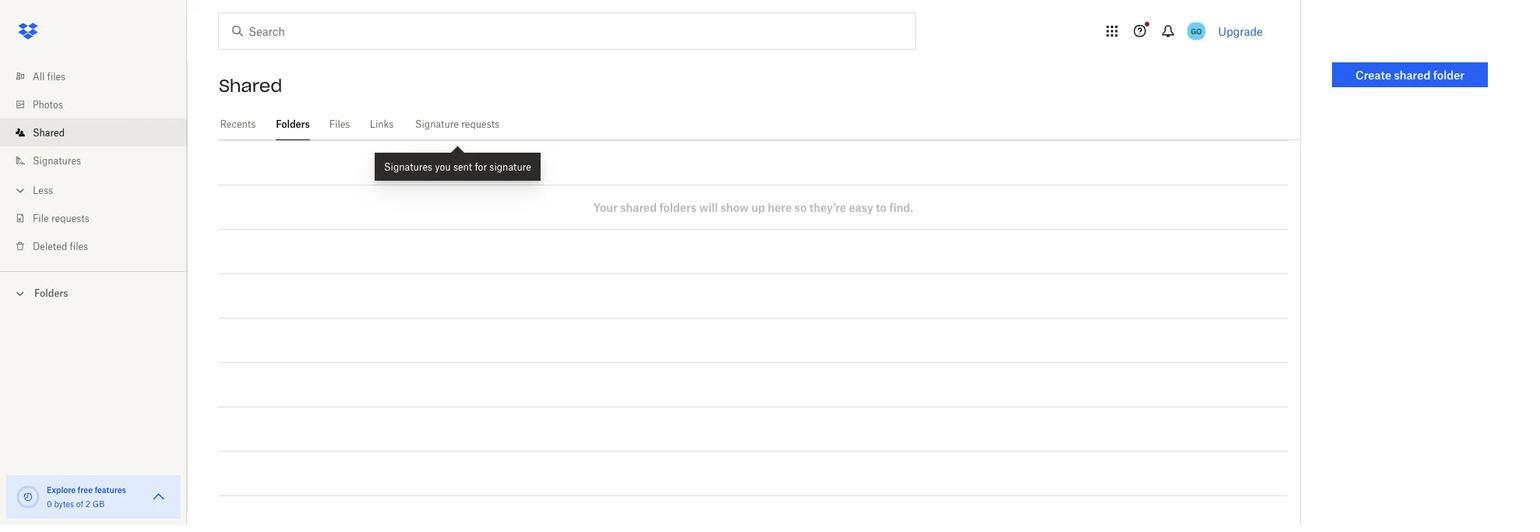 Task type: vqa. For each thing, say whether or not it's contained in the screenshot.
check box with check 'image'
no



Task type: locate. For each thing, give the bounding box(es) containing it.
0 horizontal spatial requests
[[51, 212, 89, 224]]

0 horizontal spatial folders
[[34, 288, 68, 299]]

0 vertical spatial files
[[47, 71, 66, 82]]

0 horizontal spatial shared
[[33, 127, 65, 138]]

2
[[86, 499, 90, 509]]

quota usage element
[[16, 485, 41, 510]]

free
[[78, 485, 93, 495]]

up
[[752, 201, 765, 214]]

shared down photos
[[33, 127, 65, 138]]

1 horizontal spatial files
[[70, 240, 88, 252]]

requests
[[461, 118, 500, 130], [51, 212, 89, 224]]

features
[[95, 485, 126, 495]]

upgrade link
[[1218, 25, 1263, 38]]

1 vertical spatial requests
[[51, 212, 89, 224]]

folders down deleted
[[34, 288, 68, 299]]

requests up for
[[461, 118, 500, 130]]

folders link
[[276, 109, 310, 138]]

links
[[370, 118, 394, 130]]

0 horizontal spatial files
[[47, 71, 66, 82]]

Search in folder "Dropbox" text field
[[249, 23, 884, 40]]

deleted files
[[33, 240, 88, 252]]

1 vertical spatial folders
[[34, 288, 68, 299]]

go
[[1191, 26, 1202, 36]]

deleted files link
[[12, 232, 187, 260]]

recents
[[220, 118, 256, 130]]

tab list
[[219, 109, 1301, 140]]

requests inside tab list
[[461, 118, 500, 130]]

1 horizontal spatial shared
[[1394, 68, 1431, 81]]

folders
[[276, 118, 310, 130], [34, 288, 68, 299]]

shared for create
[[1394, 68, 1431, 81]]

shared
[[1394, 68, 1431, 81], [621, 201, 657, 214]]

signature requests link
[[413, 109, 502, 138]]

shared up recents 'link'
[[219, 75, 282, 97]]

1 vertical spatial shared
[[621, 201, 657, 214]]

files link
[[329, 109, 351, 138]]

requests for file requests
[[51, 212, 89, 224]]

folders left files on the top left of page
[[276, 118, 310, 130]]

0 horizontal spatial signatures
[[33, 155, 81, 166]]

your
[[594, 201, 618, 214]]

signatures for signatures you sent for signature
[[384, 161, 433, 173]]

files
[[47, 71, 66, 82], [70, 240, 88, 252]]

shared
[[219, 75, 282, 97], [33, 127, 65, 138]]

links link
[[369, 109, 394, 138]]

1 horizontal spatial folders
[[276, 118, 310, 130]]

all
[[33, 71, 45, 82]]

shared right the your at the top of page
[[621, 201, 657, 214]]

requests right file
[[51, 212, 89, 224]]

folders
[[660, 201, 697, 214]]

list
[[0, 53, 187, 271]]

signature
[[415, 118, 459, 130]]

0 vertical spatial requests
[[461, 118, 500, 130]]

signatures up less
[[33, 155, 81, 166]]

so
[[795, 201, 807, 214]]

file requests
[[33, 212, 89, 224]]

signatures left you
[[384, 161, 433, 173]]

for
[[475, 161, 487, 173]]

0 horizontal spatial shared
[[621, 201, 657, 214]]

shared left folder
[[1394, 68, 1431, 81]]

show
[[721, 201, 749, 214]]

1 horizontal spatial requests
[[461, 118, 500, 130]]

files right deleted
[[70, 240, 88, 252]]

shared inside button
[[1394, 68, 1431, 81]]

shared inside 'link'
[[33, 127, 65, 138]]

files right all
[[47, 71, 66, 82]]

file requests link
[[12, 204, 187, 232]]

files for all files
[[47, 71, 66, 82]]

file
[[33, 212, 49, 224]]

0
[[47, 499, 52, 509]]

create shared folder button
[[1332, 62, 1488, 87]]

easy
[[849, 201, 873, 214]]

signatures
[[33, 155, 81, 166], [384, 161, 433, 173]]

recents link
[[219, 109, 257, 138]]

1 vertical spatial shared
[[33, 127, 65, 138]]

1 vertical spatial files
[[70, 240, 88, 252]]

1 horizontal spatial shared
[[219, 75, 282, 97]]

shared list item
[[0, 118, 187, 146]]

1 horizontal spatial signatures
[[384, 161, 433, 173]]

0 vertical spatial folders
[[276, 118, 310, 130]]

0 vertical spatial shared
[[1394, 68, 1431, 81]]



Task type: describe. For each thing, give the bounding box(es) containing it.
files
[[329, 118, 350, 130]]

to
[[876, 201, 887, 214]]

shared for your
[[621, 201, 657, 214]]

folder
[[1434, 68, 1465, 81]]

will
[[699, 201, 718, 214]]

folders inside "button"
[[34, 288, 68, 299]]

signatures you sent for signature
[[384, 161, 531, 173]]

requests for signature requests
[[461, 118, 500, 130]]

create shared folder
[[1356, 68, 1465, 81]]

create
[[1356, 68, 1392, 81]]

of
[[76, 499, 83, 509]]

signatures link
[[12, 146, 187, 175]]

sent
[[453, 161, 472, 173]]

they're
[[810, 201, 846, 214]]

explore
[[47, 485, 76, 495]]

go button
[[1184, 19, 1209, 44]]

here
[[768, 201, 792, 214]]

signature
[[490, 161, 531, 173]]

files for deleted files
[[70, 240, 88, 252]]

photos
[[33, 99, 63, 110]]

list containing all files
[[0, 53, 187, 271]]

dropbox image
[[12, 16, 44, 47]]

tab list containing recents
[[219, 109, 1301, 140]]

upgrade
[[1218, 25, 1263, 38]]

less
[[33, 184, 53, 196]]

deleted
[[33, 240, 67, 252]]

find.
[[890, 201, 914, 214]]

explore free features 0 bytes of 2 gb
[[47, 485, 126, 509]]

photos link
[[12, 90, 187, 118]]

you
[[435, 161, 451, 173]]

shared link
[[12, 118, 187, 146]]

folders button
[[0, 281, 187, 304]]

0 vertical spatial shared
[[219, 75, 282, 97]]

all files
[[33, 71, 66, 82]]

your shared folders will show up here so they're easy to find.
[[594, 201, 914, 214]]

gb
[[92, 499, 105, 509]]

folders inside tab list
[[276, 118, 310, 130]]

less image
[[12, 183, 28, 198]]

bytes
[[54, 499, 74, 509]]

signature requests
[[415, 118, 500, 130]]

signatures for signatures
[[33, 155, 81, 166]]

all files link
[[12, 62, 187, 90]]



